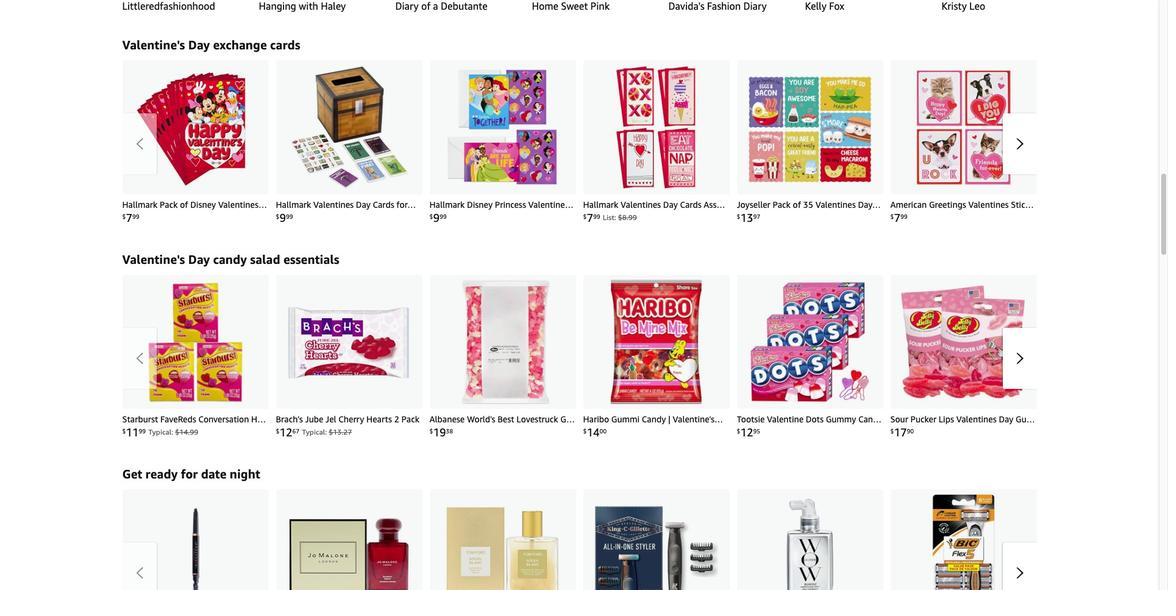 Task type: vqa. For each thing, say whether or not it's contained in the screenshot.


Task type: describe. For each thing, give the bounding box(es) containing it.
pack for 99
[[160, 199, 178, 210]]

valentine…
[[529, 199, 574, 210]]

99 inside hallmark disney princess valentine… $ 9 99
[[440, 213, 447, 220]]

tom ford body oil - shimmering image
[[430, 490, 576, 590]]

hallmark pack of disney valentines… $ 7 99
[[122, 199, 267, 224]]

starburst favereds conversation hearts, pack of 3 x 0.88oz boxes. valentine candy pink starburst candy, red starburst candy… image
[[122, 275, 269, 409]]

hallmark for hallmark disney princess valentine…
[[430, 199, 465, 210]]

$ inside the starburst favereds conversation h… $ 11 99 typical: $14.99
[[122, 427, 126, 435]]

starburst favereds conversation h… $ 11 99 typical: $14.99
[[122, 414, 266, 439]]

previous rounded image for valentine's day exchange cards
[[136, 138, 143, 150]]

valentine
[[767, 414, 804, 424]]

00
[[600, 427, 607, 435]]

favereds
[[160, 414, 196, 424]]

disney inside hallmark disney princess valentine… $ 9 99
[[467, 199, 493, 210]]

princess
[[495, 199, 526, 210]]

$ inside american greetings valentines stic… $ 7 99
[[891, 213, 894, 220]]

world's
[[467, 414, 496, 424]]

99 inside hallmark valentines day cards ass… $ 7 99 list: $8.99
[[593, 213, 601, 220]]

hallmark disney princess valentine… $ 9 99
[[430, 199, 574, 224]]

$8.99
[[618, 213, 637, 222]]

pucker
[[911, 414, 937, 424]]

hallmark valentines day cards assortment, xoxo (8 valentine's day cards with envelopes) image
[[583, 60, 730, 194]]

1 list from the top
[[122, 0, 1169, 13]]

sour pucker lips valentines day gummies, strawberry, watermelon, and cherry flavored pink and red chewy lip candy, 2.8 ounc… image
[[891, 275, 1037, 409]]

valentine's…
[[673, 414, 723, 424]]

albanese world's best lovestruck gummi bears, valentines day candy, 5lbs image
[[430, 275, 576, 409]]

13
[[741, 211, 754, 224]]

brach's jube jel cherry hearts 2 pack $ 12 67 typical: $13.27
[[276, 414, 420, 439]]

list for get ready for date night
[[122, 490, 1169, 590]]

brach's jube jel cherry hearts 2 pack image
[[276, 275, 422, 409]]

day…
[[858, 199, 881, 210]]

american
[[891, 199, 927, 210]]

albanese world's best lovestruck g… $ 19 38
[[430, 414, 575, 439]]

cards for 9
[[373, 199, 394, 210]]

valentines inside hallmark valentines day cards ass… $ 7 99 list: $8.99
[[621, 199, 661, 210]]

99 inside "hallmark pack of disney valentines… $ 7 99"
[[132, 213, 139, 220]]

greetings
[[930, 199, 967, 210]]

conversation
[[199, 414, 249, 424]]

valentines inside joyseller pack of 35 valentines day… $ 13 97
[[816, 199, 856, 210]]

candy
[[642, 414, 666, 424]]

tootsie valentine dots gummy can… $ 12 95
[[737, 414, 882, 439]]

candy
[[213, 252, 247, 266]]

exchange
[[213, 38, 267, 52]]

tootsie
[[737, 414, 765, 424]]

hallmark pack of disney valentines day cards for kids, mickey mouse and friends (10 valentine's day cards with envelopes) image
[[122, 60, 269, 194]]

brach's
[[276, 414, 303, 424]]

day left candy
[[188, 252, 210, 266]]

19
[[433, 426, 446, 439]]

get
[[122, 467, 142, 481]]

valentines inside hallmark valentines day cards for… $ 9 99
[[314, 199, 354, 210]]

12 inside brach's jube jel cherry hearts 2 pack $ 12 67 typical: $13.27
[[280, 426, 292, 439]]

hearts
[[367, 414, 392, 424]]

|
[[668, 414, 671, 424]]

scarlet poppy intense cologne spray unisex 1.7 oz image
[[276, 490, 422, 590]]

67
[[292, 427, 300, 435]]

9 inside hallmark valentines day cards for… $ 9 99
[[280, 211, 286, 224]]

haribo gummi candy | valentine's… $ 14 00
[[583, 414, 723, 439]]

valentines…
[[218, 199, 267, 210]]

joyseller
[[737, 199, 771, 210]]

$ inside hallmark disney princess valentine… $ 9 99
[[430, 213, 433, 220]]

99 inside american greetings valentines stic… $ 7 99
[[901, 213, 908, 220]]

of for 13
[[793, 199, 801, 210]]

lovestruck
[[517, 414, 558, 424]]

essentials
[[284, 252, 340, 266]]

for
[[181, 467, 198, 481]]

7 inside american greetings valentines stic… $ 7 99
[[894, 211, 901, 224]]

hallmark valentines day cards for… $ 9 99
[[276, 199, 416, 224]]

hallmark valentines day cards for kids and mailbox for classroom exchange, minecraft (1 box, 32 valentine cards, 35 sticker… image
[[276, 60, 422, 194]]

$13.27
[[329, 427, 352, 437]]

90
[[907, 427, 914, 435]]

cards for 7
[[680, 199, 702, 210]]

brow definer image
[[122, 490, 269, 590]]

hallmark valentines day cards ass… $ 7 99 list: $8.99
[[583, 199, 726, 224]]

night
[[230, 467, 260, 481]]

disney inside "hallmark pack of disney valentines… $ 7 99"
[[190, 199, 216, 210]]

of for 99
[[180, 199, 188, 210]]

valentine's day candy salad essentials
[[122, 252, 340, 266]]

$ inside albanese world's best lovestruck g… $ 19 38
[[430, 427, 433, 435]]

previous rounded image
[[136, 567, 143, 579]]

pack for 13
[[773, 199, 791, 210]]

stic…
[[1011, 199, 1034, 210]]

best
[[498, 414, 515, 424]]

haribo
[[583, 414, 609, 424]]

$ inside "hallmark pack of disney valentines… $ 7 99"
[[122, 213, 126, 220]]



Task type: locate. For each thing, give the bounding box(es) containing it.
2 horizontal spatial 7
[[894, 211, 901, 224]]

1 horizontal spatial 7
[[587, 211, 593, 224]]

1 vertical spatial previous rounded image
[[136, 352, 143, 365]]

day
[[188, 38, 210, 52], [356, 199, 371, 210], [664, 199, 678, 210], [188, 252, 210, 266], [999, 414, 1014, 424]]

1 horizontal spatial typical:
[[302, 427, 327, 437]]

american greetings valentines stic… $ 7 99
[[891, 199, 1034, 224]]

gummy
[[826, 414, 857, 424]]

dots
[[806, 414, 824, 424]]

99 inside hallmark valentines day cards for… $ 9 99
[[286, 213, 293, 220]]

list:
[[603, 213, 617, 222]]

next rounded image for get ready for date night
[[1017, 567, 1024, 579]]

previous rounded image for valentine's day candy salad essentials
[[136, 352, 143, 365]]

2 of from the left
[[793, 199, 801, 210]]

day left exchange
[[188, 38, 210, 52]]

valentine's for valentine's day candy salad essentials
[[122, 252, 185, 266]]

2 12 from the left
[[741, 426, 754, 439]]

next rounded image for valentine's day exchange cards
[[1017, 138, 1024, 150]]

men's all-in-one styler cordless stubble trimmer with 4d blade and 3 interchangeable combs, waterproof, beard trimmer, bear… image
[[583, 490, 730, 590]]

2 disney from the left
[[467, 199, 493, 210]]

cards left for…
[[373, 199, 394, 210]]

0 horizontal spatial pack
[[160, 199, 178, 210]]

1 horizontal spatial 12
[[741, 426, 754, 439]]

hallmark inside hallmark disney princess valentine… $ 9 99
[[430, 199, 465, 210]]

tootsie valentine dots gummy candy bundle - 3 theater boxes - 6 ounce + three love-heart sticky hands image
[[737, 275, 884, 409]]

0 horizontal spatial disney
[[190, 199, 216, 210]]

12 inside tootsie valentine dots gummy can… $ 12 95
[[741, 426, 754, 439]]

next rounded image
[[1017, 138, 1024, 150], [1017, 567, 1024, 579]]

valentine's for valentine's day exchange cards
[[122, 38, 185, 52]]

12
[[280, 426, 292, 439], [741, 426, 754, 439]]

cards inside hallmark valentines day cards ass… $ 7 99 list: $8.99
[[680, 199, 702, 210]]

4 list from the top
[[122, 490, 1169, 590]]

1 vertical spatial next rounded image
[[1017, 567, 1024, 579]]

$ inside tootsie valentine dots gummy can… $ 12 95
[[737, 427, 741, 435]]

0 horizontal spatial 12
[[280, 426, 292, 439]]

2 valentine's from the top
[[122, 252, 185, 266]]

typical: inside the starburst favereds conversation h… $ 11 99 typical: $14.99
[[148, 427, 173, 437]]

of
[[180, 199, 188, 210], [793, 199, 801, 210]]

list for valentine's day exchange cards
[[122, 60, 1169, 227]]

$ inside hallmark valentines day cards ass… $ 7 99 list: $8.99
[[583, 213, 587, 220]]

sour
[[891, 414, 909, 424]]

1 hallmark from the left
[[122, 199, 158, 210]]

0 horizontal spatial typical:
[[148, 427, 173, 437]]

flex 5 refillable razors for men, long-lasting 5 blade razors for a smooth and comfortable shave, 1 handle and 7 cartridges… image
[[891, 490, 1037, 590]]

hallmark for hallmark valentines day cards ass…
[[583, 199, 619, 210]]

albanese
[[430, 414, 465, 424]]

joyseller pack of 35 valentines day cards for kids school | 7 assorted designs of valentines cards with 35 scented stickers… image
[[737, 60, 884, 194]]

day left for…
[[356, 199, 371, 210]]

date
[[201, 467, 227, 481]]

day inside hallmark valentines day cards ass… $ 7 99 list: $8.99
[[664, 199, 678, 210]]

hallmark inside "hallmark pack of disney valentines… $ 7 99"
[[122, 199, 158, 210]]

ass…
[[704, 199, 726, 210]]

1 horizontal spatial pack
[[402, 414, 420, 424]]

next rounded image
[[1017, 352, 1024, 365]]

haribo gummi candy | valentine's day limited edition | raspberry, cherry, & pineapple be mine mix | 4 oz. (pack of 12) image
[[583, 275, 730, 409]]

day inside hallmark valentines day cards for… $ 9 99
[[356, 199, 371, 210]]

2 cards from the left
[[680, 199, 702, 210]]

typical: down favereds
[[148, 427, 173, 437]]

valentines left stic…
[[969, 199, 1009, 210]]

hallmark inside hallmark valentines day cards ass… $ 7 99 list: $8.99
[[583, 199, 619, 210]]

1 typical: from the left
[[148, 427, 173, 437]]

0 vertical spatial next rounded image
[[1017, 138, 1024, 150]]

hallmark
[[122, 199, 158, 210], [276, 199, 311, 210], [430, 199, 465, 210], [583, 199, 619, 210]]

valentines up $8.99
[[621, 199, 661, 210]]

1 horizontal spatial of
[[793, 199, 801, 210]]

cards left ass…
[[680, 199, 702, 210]]

disney left princess
[[467, 199, 493, 210]]

list
[[122, 0, 1169, 13], [122, 60, 1169, 227], [122, 275, 1169, 442], [122, 490, 1169, 590]]

disney
[[190, 199, 216, 210], [467, 199, 493, 210]]

2 typical: from the left
[[302, 427, 327, 437]]

ready
[[146, 467, 178, 481]]

$
[[122, 213, 126, 220], [276, 213, 280, 220], [430, 213, 433, 220], [583, 213, 587, 220], [737, 213, 741, 220], [891, 213, 894, 220], [122, 427, 126, 435], [276, 427, 280, 435], [430, 427, 433, 435], [583, 427, 587, 435], [737, 427, 741, 435], [891, 427, 894, 435]]

2 horizontal spatial pack
[[773, 199, 791, 210]]

1 cards from the left
[[373, 199, 394, 210]]

7 for hallmark valentines day cards ass…
[[587, 211, 593, 224]]

1 7 from the left
[[126, 211, 132, 224]]

1 12 from the left
[[280, 426, 292, 439]]

2 7 from the left
[[587, 211, 593, 224]]

99
[[132, 213, 139, 220], [286, 213, 293, 220], [440, 213, 447, 220], [593, 213, 601, 220], [901, 213, 908, 220], [139, 427, 146, 435]]

can…
[[859, 414, 882, 424]]

2
[[394, 414, 399, 424]]

g…
[[561, 414, 575, 424]]

list containing 7
[[122, 60, 1169, 227]]

$ inside joyseller pack of 35 valentines day… $ 13 97
[[737, 213, 741, 220]]

$ inside hallmark valentines day cards for… $ 9 99
[[276, 213, 280, 220]]

typical: down "jube"
[[302, 427, 327, 437]]

cards
[[270, 38, 301, 52]]

day left ass…
[[664, 199, 678, 210]]

day inside sour pucker lips valentines day gu… $ 17 90
[[999, 414, 1014, 424]]

3 7 from the left
[[894, 211, 901, 224]]

1 previous rounded image from the top
[[136, 138, 143, 150]]

valentines right '35'
[[816, 199, 856, 210]]

salad
[[250, 252, 280, 266]]

valentines right lips
[[957, 414, 997, 424]]

pack
[[160, 199, 178, 210], [773, 199, 791, 210], [402, 414, 420, 424]]

pack inside "hallmark pack of disney valentines… $ 7 99"
[[160, 199, 178, 210]]

typical: inside brach's jube jel cherry hearts 2 pack $ 12 67 typical: $13.27
[[302, 427, 327, 437]]

cherry
[[339, 414, 364, 424]]

of inside "hallmark pack of disney valentines… $ 7 99"
[[180, 199, 188, 210]]

1 9 from the left
[[280, 211, 286, 224]]

7 inside hallmark valentines day cards ass… $ 7 99 list: $8.99
[[587, 211, 593, 224]]

lips
[[939, 414, 955, 424]]

12 down brach's
[[280, 426, 292, 439]]

disney left valentines…
[[190, 199, 216, 210]]

h…
[[251, 414, 266, 424]]

jel
[[326, 414, 336, 424]]

0 horizontal spatial 7
[[126, 211, 132, 224]]

1 valentine's from the top
[[122, 38, 185, 52]]

valentine's day exchange cards
[[122, 38, 301, 52]]

11
[[126, 426, 139, 439]]

12 down tootsie
[[741, 426, 754, 439]]

of left valentines…
[[180, 199, 188, 210]]

0 horizontal spatial 9
[[280, 211, 286, 224]]

valentines inside sour pucker lips valentines day gu… $ 17 90
[[957, 414, 997, 424]]

jube
[[305, 414, 324, 424]]

3 list from the top
[[122, 275, 1169, 442]]

pack inside brach's jube jel cherry hearts 2 pack $ 12 67 typical: $13.27
[[402, 414, 420, 424]]

35
[[804, 199, 814, 210]]

1 next rounded image from the top
[[1017, 138, 1024, 150]]

pack inside joyseller pack of 35 valentines day… $ 13 97
[[773, 199, 791, 210]]

$ inside sour pucker lips valentines day gu… $ 17 90
[[891, 427, 894, 435]]

of inside joyseller pack of 35 valentines day… $ 13 97
[[793, 199, 801, 210]]

1 disney from the left
[[190, 199, 216, 210]]

for…
[[397, 199, 416, 210]]

gu…
[[1016, 414, 1036, 424]]

typical:
[[148, 427, 173, 437], [302, 427, 327, 437]]

9 inside hallmark disney princess valentine… $ 9 99
[[433, 211, 440, 224]]

$ inside brach's jube jel cherry hearts 2 pack $ 12 67 typical: $13.27
[[276, 427, 280, 435]]

2 hallmark from the left
[[276, 199, 311, 210]]

list containing 11
[[122, 275, 1169, 442]]

hallmark inside hallmark valentines day cards for… $ 9 99
[[276, 199, 311, 210]]

cards
[[373, 199, 394, 210], [680, 199, 702, 210]]

2 previous rounded image from the top
[[136, 352, 143, 365]]

0 vertical spatial previous rounded image
[[136, 138, 143, 150]]

7 for hallmark pack of disney valentines…
[[126, 211, 132, 224]]

1 horizontal spatial 9
[[433, 211, 440, 224]]

14
[[587, 426, 600, 439]]

0 horizontal spatial of
[[180, 199, 188, 210]]

95
[[754, 427, 761, 435]]

hallmark for hallmark valentines day cards for…
[[276, 199, 311, 210]]

joyseller pack of 35 valentines day… $ 13 97
[[737, 199, 881, 224]]

99 inside the starburst favereds conversation h… $ 11 99 typical: $14.99
[[139, 427, 146, 435]]

previous rounded image
[[136, 138, 143, 150], [136, 352, 143, 365]]

97
[[754, 213, 761, 220]]

1 of from the left
[[180, 199, 188, 210]]

valentines inside american greetings valentines stic… $ 7 99
[[969, 199, 1009, 210]]

valentine's
[[122, 38, 185, 52], [122, 252, 185, 266]]

1 horizontal spatial cards
[[680, 199, 702, 210]]

1 vertical spatial valentine's
[[122, 252, 185, 266]]

38
[[446, 427, 453, 435]]

2 list from the top
[[122, 60, 1169, 227]]

day left gu…
[[999, 414, 1014, 424]]

$14.99
[[175, 427, 198, 437]]

2 next rounded image from the top
[[1017, 567, 1024, 579]]

17
[[894, 426, 907, 439]]

get ready for date night
[[122, 467, 260, 481]]

american greetings valentines stickers for kids, puppies and kittens (40-count) image
[[891, 60, 1037, 194]]

4 hallmark from the left
[[583, 199, 619, 210]]

dream coat supernatural spray - keep your hair frizz-free and shiny no matter the weather with award-winning anti-frizz spr… image
[[737, 490, 884, 590]]

list for valentine's day candy salad essentials
[[122, 275, 1169, 442]]

valentines up "essentials"
[[314, 199, 354, 210]]

of left '35'
[[793, 199, 801, 210]]

gummi
[[612, 414, 640, 424]]

cards inside hallmark valentines day cards for… $ 9 99
[[373, 199, 394, 210]]

0 horizontal spatial cards
[[373, 199, 394, 210]]

sour pucker lips valentines day gu… $ 17 90
[[891, 414, 1036, 439]]

valentines
[[314, 199, 354, 210], [621, 199, 661, 210], [816, 199, 856, 210], [969, 199, 1009, 210], [957, 414, 997, 424]]

hallmark disney princess valentines day cards for kids (24 valentine cards, 24 sticker sheets and envelopes) image
[[430, 60, 576, 194]]

0 vertical spatial valentine's
[[122, 38, 185, 52]]

$ inside haribo gummi candy | valentine's… $ 14 00
[[583, 427, 587, 435]]

7
[[126, 211, 132, 224], [587, 211, 593, 224], [894, 211, 901, 224]]

2 9 from the left
[[433, 211, 440, 224]]

9
[[280, 211, 286, 224], [433, 211, 440, 224]]

7 inside "hallmark pack of disney valentines… $ 7 99"
[[126, 211, 132, 224]]

hallmark for hallmark pack of disney valentines…
[[122, 199, 158, 210]]

starburst
[[122, 414, 158, 424]]

1 horizontal spatial disney
[[467, 199, 493, 210]]

3 hallmark from the left
[[430, 199, 465, 210]]



